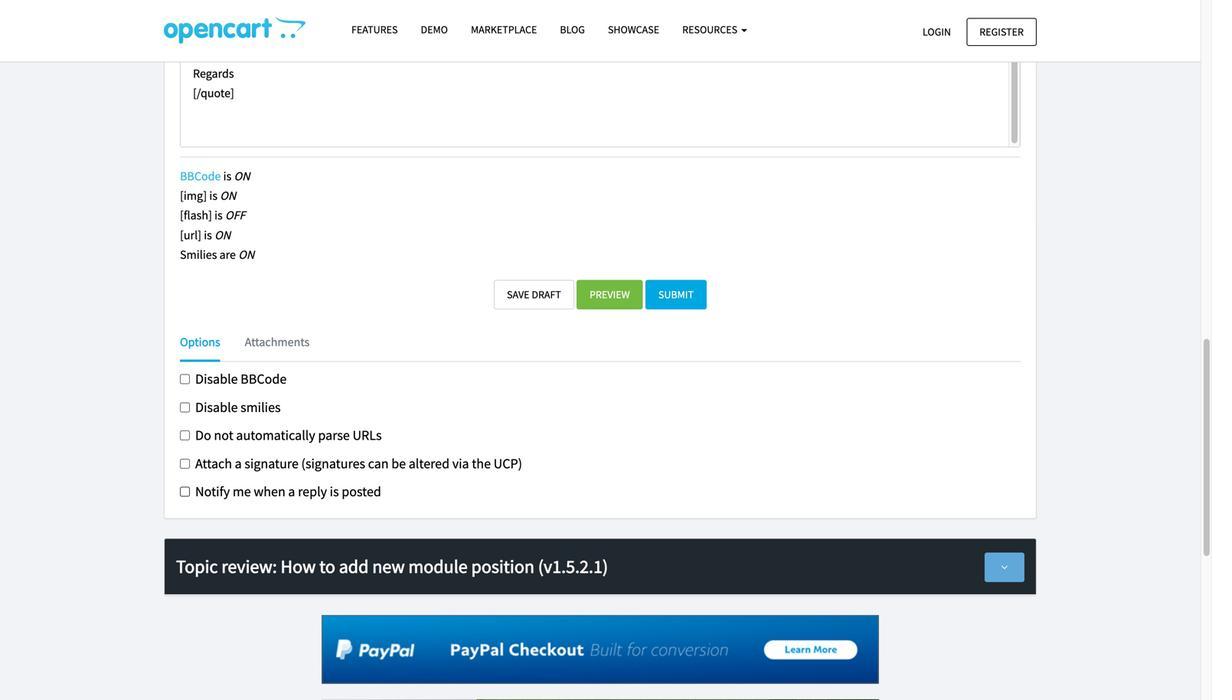 Task type: locate. For each thing, give the bounding box(es) containing it.
reply
[[298, 483, 327, 500]]

None submit
[[494, 280, 574, 309], [577, 280, 643, 309], [646, 280, 707, 309], [494, 280, 574, 309], [577, 280, 643, 309], [646, 280, 707, 309]]

signature
[[245, 455, 299, 472]]

1 vertical spatial a
[[288, 483, 295, 500]]

disable bbcode
[[195, 370, 287, 388]]

disable up the not
[[195, 399, 238, 416]]

disable down options link
[[195, 370, 238, 388]]

attach
[[195, 455, 232, 472]]

bbcode up smilies
[[241, 370, 287, 388]]

module
[[409, 555, 468, 578]]

paypal payment gateway image
[[322, 615, 879, 684]]

smilies
[[241, 399, 281, 416]]

resources
[[683, 23, 740, 36]]

attach a signature (signatures can be altered via the ucp)
[[195, 455, 523, 472]]

features
[[352, 23, 398, 36]]

position
[[471, 555, 535, 578]]

options link
[[180, 332, 232, 362]]

bbcode is on [img] is on [flash] is off [url] is on smilies are on
[[180, 169, 254, 262]]

automatically
[[236, 427, 315, 444]]

0 horizontal spatial bbcode
[[180, 169, 221, 184]]

can
[[368, 455, 389, 472]]

do not automatically parse urls
[[195, 427, 382, 444]]

a
[[235, 455, 242, 472], [288, 483, 295, 500]]

bbcode up [img]
[[180, 169, 221, 184]]

2 disable from the top
[[195, 399, 238, 416]]

1 vertical spatial disable
[[195, 399, 238, 416]]

off
[[225, 208, 245, 223]]

register
[[980, 25, 1024, 39]]

do
[[195, 427, 211, 444]]

None checkbox
[[180, 374, 190, 384], [180, 459, 190, 469], [180, 487, 190, 497], [180, 374, 190, 384], [180, 459, 190, 469], [180, 487, 190, 497]]

1 horizontal spatial bbcode
[[241, 370, 287, 388]]

a right attach
[[235, 455, 242, 472]]

tab list
[[180, 332, 1021, 362]]

the
[[472, 455, 491, 472]]

on
[[234, 169, 250, 184], [220, 188, 236, 203], [215, 227, 231, 243], [238, 247, 254, 262]]

topic
[[176, 555, 218, 578]]

resources link
[[671, 16, 759, 43]]

1 vertical spatial bbcode
[[241, 370, 287, 388]]

0 vertical spatial disable
[[195, 370, 238, 388]]

is
[[223, 169, 232, 184], [209, 188, 218, 203], [215, 208, 223, 223], [204, 227, 212, 243], [330, 483, 339, 500]]

features link
[[340, 16, 409, 43]]

0 vertical spatial bbcode
[[180, 169, 221, 184]]

0 horizontal spatial a
[[235, 455, 242, 472]]

angle down image
[[998, 562, 1012, 573]]

1 disable from the top
[[195, 370, 238, 388]]

blog link
[[549, 16, 597, 43]]

add
[[339, 555, 369, 578]]

attachments link
[[233, 332, 321, 352]]

not
[[214, 427, 233, 444]]

a left reply
[[288, 483, 295, 500]]

disable
[[195, 370, 238, 388], [195, 399, 238, 416]]

login
[[923, 25, 951, 39]]

ucp)
[[494, 455, 523, 472]]

None checkbox
[[180, 402, 190, 412], [180, 431, 190, 440], [180, 402, 190, 412], [180, 431, 190, 440]]

is left the 'off'
[[215, 208, 223, 223]]

new
[[372, 555, 405, 578]]

bbcode
[[180, 169, 221, 184], [241, 370, 287, 388]]

disable for disable smilies
[[195, 399, 238, 416]]

0 vertical spatial a
[[235, 455, 242, 472]]



Task type: vqa. For each thing, say whether or not it's contained in the screenshot.
"smilies"
yes



Task type: describe. For each thing, give the bounding box(es) containing it.
showcase link
[[597, 16, 671, 43]]

is right [img]
[[209, 188, 218, 203]]

[quote=catalinux post_id=377043 time=1359247820 user_id=1652] I know it's a little bit too late but if you still need a solution check this: http://htmyell.com/adding-positions-to-opencart-theme/  I hope that helps.  Regards [/quote] text field
[[180, 0, 1021, 147]]

[url]
[[180, 227, 201, 243]]

disable for disable bbcode
[[195, 370, 238, 388]]

tab list containing options
[[180, 332, 1021, 362]]

notify
[[195, 483, 230, 500]]

[img]
[[180, 188, 207, 203]]

smilies
[[180, 247, 217, 262]]

is right [url] at the left top of the page
[[204, 227, 212, 243]]

review:
[[222, 555, 277, 578]]

blog
[[560, 23, 585, 36]]

how
[[281, 555, 316, 578]]

notify me when a reply is posted
[[195, 483, 381, 500]]

[flash]
[[180, 208, 212, 223]]

(v1.5.2.1)
[[538, 555, 608, 578]]

is right reply
[[330, 483, 339, 500]]

topic review: how to add new module position (v1.5.2.1)
[[176, 555, 608, 578]]

urls
[[353, 427, 382, 444]]

me
[[233, 483, 251, 500]]

posted
[[342, 483, 381, 500]]

is right bbcode link
[[223, 169, 232, 184]]

bbcode link
[[180, 169, 221, 184]]

disable smilies
[[195, 399, 281, 416]]

options
[[180, 334, 220, 350]]

be
[[392, 455, 406, 472]]

login link
[[910, 18, 964, 46]]

altered
[[409, 455, 450, 472]]

marketplace link
[[460, 16, 549, 43]]

marketplace
[[471, 23, 537, 36]]

(signatures
[[301, 455, 365, 472]]

to
[[319, 555, 335, 578]]

demo
[[421, 23, 448, 36]]

attachments
[[245, 334, 310, 350]]

bbcode inside the "bbcode is on [img] is on [flash] is off [url] is on smilies are on"
[[180, 169, 221, 184]]

1 horizontal spatial a
[[288, 483, 295, 500]]

via
[[452, 455, 469, 472]]

when
[[254, 483, 286, 500]]

register link
[[967, 18, 1037, 46]]

showcase
[[608, 23, 660, 36]]

parse
[[318, 427, 350, 444]]

demo link
[[409, 16, 460, 43]]

are
[[220, 247, 236, 262]]



